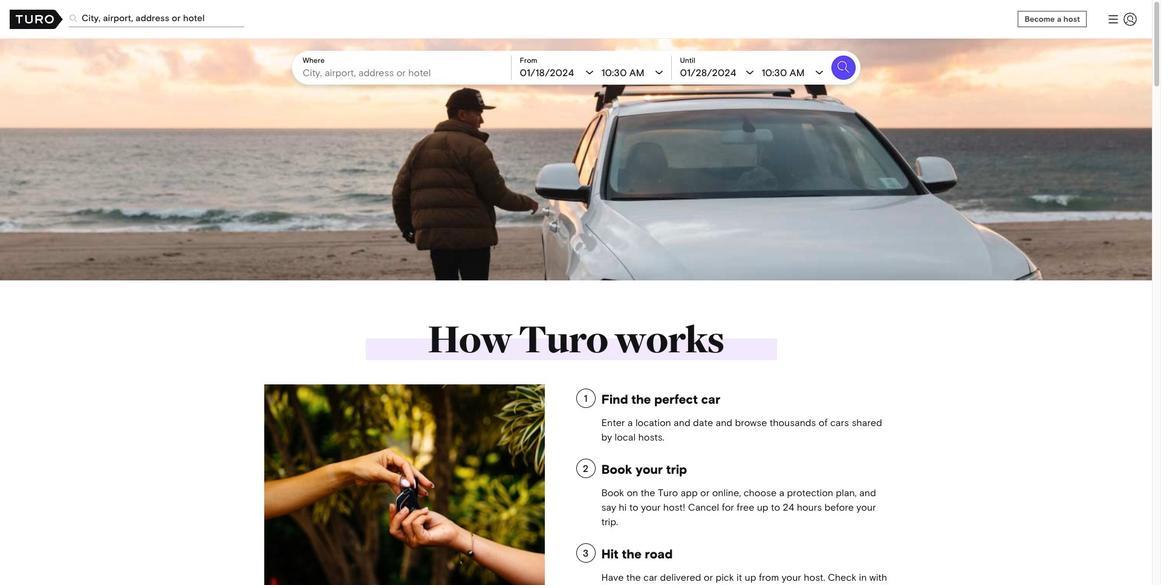Task type: locate. For each thing, give the bounding box(es) containing it.
0 horizontal spatial city, airport, address or hotel field
[[69, 9, 244, 27]]

1 horizontal spatial city, airport, address or hotel field
[[303, 65, 505, 80]]

0 vertical spatial city, airport, address or hotel field
[[69, 9, 244, 27]]

None field
[[69, 0, 1011, 36], [303, 65, 505, 80], [69, 0, 1011, 36], [303, 65, 505, 80]]

turo image
[[10, 9, 63, 29]]

menu element
[[1101, 7, 1142, 31]]

1 vertical spatial city, airport, address or hotel field
[[303, 65, 505, 80]]

City, airport, address or hotel field
[[69, 9, 244, 27], [303, 65, 505, 80]]



Task type: describe. For each thing, give the bounding box(es) containing it.
turo host handing keys to guest image
[[264, 385, 545, 585]]



Task type: vqa. For each thing, say whether or not it's contained in the screenshot.
field
yes



